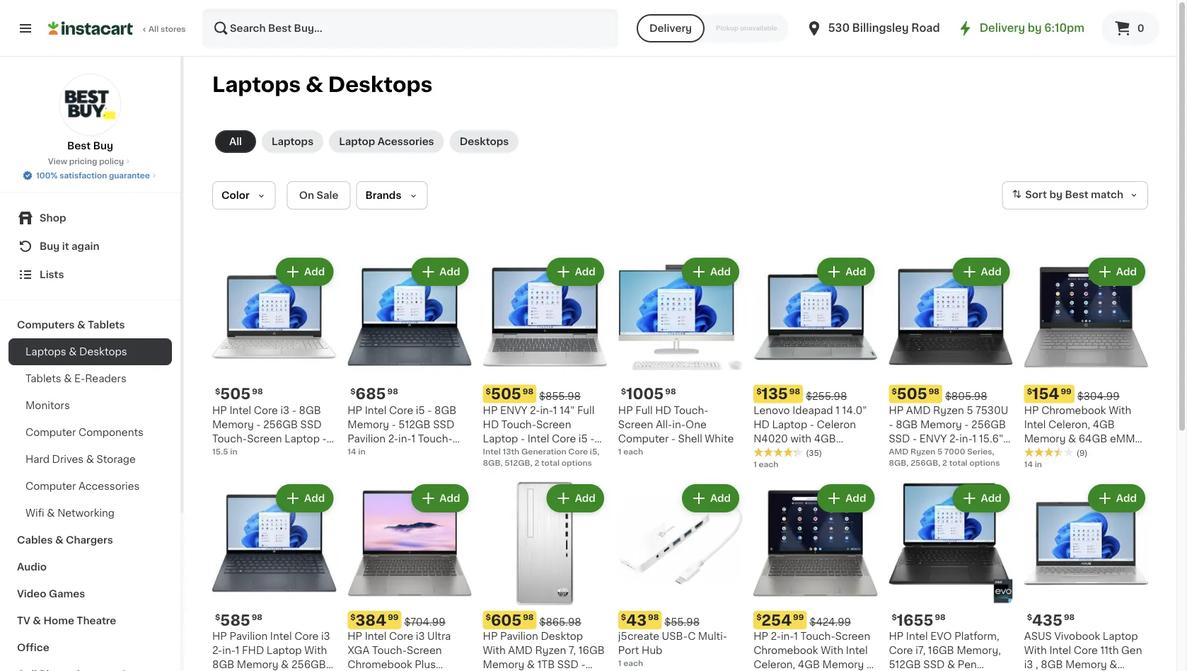 Task type: vqa. For each thing, say whether or not it's contained in the screenshot.
yet
no



Task type: describe. For each thing, give the bounding box(es) containing it.
natural inside $ 505 98 $855.98 hp envy 2-in-1 14" full hd touch-screen laptop - intel core i5 - 8gb memory - 512gb ssd - natural silver
[[514, 462, 550, 472]]

components
[[79, 428, 144, 437]]

product group containing 1655
[[889, 481, 1013, 671]]

emmc inside the $ 135 98 $255.98 lenovo ideapad 1 14.0" hd laptop - celeron n4020 with 4gb memory - 128gb emmc
[[840, 448, 873, 457]]

core inside $ 505 98 $855.98 hp envy 2-in-1 14" full hd touch-screen laptop - intel core i5 - 8gb memory - 512gb ssd - natural silver
[[552, 433, 576, 443]]

intel inside the hp intel core i5 - 8gb memory - 512gb ssd pavilion 2-in-1 touch- screen laptop - space blue
[[365, 405, 387, 415]]

$43.98 original price: $55.98 element
[[619, 611, 743, 629]]

512gb for 1655
[[889, 660, 922, 670]]

intel inside hp pavilion intel core i3 2-in-1 fhd laptop with 8gb memory & 256
[[270, 631, 292, 641]]

product group containing 685
[[348, 255, 472, 472]]

brands button
[[356, 181, 428, 210]]

pavilion for hp pavilion desktop with amd ryzen 7, 16gb memory & 1tb ssd
[[500, 631, 539, 641]]

2 horizontal spatial in
[[1035, 460, 1043, 468]]

2- inside $ 505 98 $855.98 hp envy 2-in-1 14" full hd touch-screen laptop - intel core i5 - 8gb memory - 512gb ssd - natural silver
[[530, 405, 540, 415]]

14.0"
[[843, 405, 868, 415]]

touch- inside $ 505 98 $855.98 hp envy 2-in-1 14" full hd touch-screen laptop - intel core i5 - 8gb memory - 512gb ssd - natural silver
[[502, 419, 537, 429]]

$254.99 original price: $424.99 element
[[754, 611, 878, 629]]

laptops link
[[262, 130, 324, 153]]

hp for hp pavilion intel core i3 2-in-1 fhd laptop with 8gb memory & 256
[[212, 631, 227, 641]]

i5,
[[590, 447, 600, 455]]

i3 inside hp pavilion intel core i3 2-in-1 fhd laptop with 8gb memory & 256
[[321, 631, 330, 641]]

i3 inside asus vivobook laptop with intel core 11th gen i3 , 8gb memory
[[1025, 660, 1034, 670]]

wifi & networking link
[[8, 500, 172, 527]]

color
[[222, 190, 250, 200]]

laptop inside hp pavilion intel core i3 2-in-1 fhd laptop with 8gb memory & 256
[[267, 646, 302, 656]]

$ 505 98
[[215, 386, 263, 401]]

add for $805.98
[[981, 267, 1002, 277]]

each inside $ 43 98 $55.98 j5create usb-c multi- port hub 1 each
[[624, 659, 644, 667]]

in for 685
[[358, 447, 366, 455]]

hp for hp intel core i3 - 8gb memory - 256gb ssd touch-screen laptop - natural silver
[[212, 405, 227, 415]]

memory inside hp pavilion intel core i3 2-in-1 fhd laptop with 8gb memory & 256
[[237, 660, 279, 670]]

add for $304.99
[[1117, 267, 1138, 277]]

pavilion inside the hp intel core i5 - 8gb memory - 512gb ssd pavilion 2-in-1 touch- screen laptop - space blue
[[348, 433, 386, 443]]

505 for 505
[[220, 386, 251, 401]]

i3 inside hp intel core i3 - 8gb memory - 256gb ssd touch-screen laptop - natural silver
[[281, 405, 290, 415]]

satisfaction
[[60, 172, 107, 179]]

ideapad
[[793, 405, 834, 415]]

with inside hp pavilion intel core i3 2-in-1 fhd laptop with 8gb memory & 256
[[305, 646, 327, 656]]

laptop inside '$ 505 98 $805.98 hp amd ryzen 5 7530u - 8gb memory - 256gb ssd - envy 2-in-1 15.6" full hd touch-screen laptop - nightfall black'
[[889, 462, 925, 472]]

black
[[978, 462, 1006, 472]]

asus
[[1025, 631, 1053, 641]]

256gb inside '$ 505 98 $805.98 hp amd ryzen 5 7530u - 8gb memory - 256gb ssd - envy 2-in-1 15.6" full hd touch-screen laptop - nightfall black'
[[972, 419, 1007, 429]]

1tb
[[538, 660, 555, 670]]

core inside hp intel evo platform, core i7, 16gb memory, 512gb ssd & p
[[889, 646, 914, 656]]

i5 inside $ 505 98 $855.98 hp envy 2-in-1 14" full hd touch-screen laptop - intel core i5 - 8gb memory - 512gb ssd - natural silver
[[579, 433, 588, 443]]

0
[[1138, 23, 1145, 33]]

$805.98
[[946, 391, 988, 401]]

add button for 685
[[413, 259, 468, 285]]

screen inside hp intel core i3 - 8gb memory - 256gb ssd touch-screen laptop - natural silver
[[247, 433, 282, 443]]

add button for $304.99
[[1090, 259, 1145, 285]]

154
[[1033, 386, 1060, 401]]

envy inside '$ 505 98 $805.98 hp amd ryzen 5 7530u - 8gb memory - 256gb ssd - envy 2-in-1 15.6" full hd touch-screen laptop - nightfall black'
[[920, 433, 947, 443]]

on sale
[[299, 190, 339, 200]]

with inside asus vivobook laptop with intel core 11th gen i3 , 8gb memory
[[1025, 646, 1048, 656]]

hp for hp pavilion desktop with amd ryzen 7, 16gb memory & 1tb ssd
[[483, 631, 498, 641]]

drives
[[52, 454, 84, 464]]

tv
[[17, 616, 30, 626]]

4gb inside the $ 135 98 $255.98 lenovo ideapad 1 14.0" hd laptop - celeron n4020 with 4gb memory - 128gb emmc
[[815, 433, 837, 443]]

with inside $ 154 99 $304.99 hp chromebook with intel celeron, 4gb memory & 64gb emmc - modern gray
[[1109, 405, 1132, 415]]

1 horizontal spatial buy
[[93, 141, 113, 151]]

in- inside hp full hd touch- screen all-in-one computer - shell white 1 each
[[673, 419, 686, 429]]

desktop
[[541, 631, 583, 641]]

total for $ 505 98 $805.98 hp amd ryzen 5 7530u - 8gb memory - 256gb ssd - envy 2-in-1 15.6" full hd touch-screen laptop - nightfall black
[[950, 459, 968, 466]]

intel inside hp intel evo platform, core i7, 16gb memory, 512gb ssd & p
[[907, 631, 928, 641]]

$505.98 original price: $805.98 element
[[889, 385, 1013, 403]]

office
[[17, 643, 49, 653]]

wifi
[[25, 508, 44, 518]]

computer components
[[25, 428, 144, 437]]

$ 384 99
[[351, 613, 399, 628]]

all link
[[215, 130, 256, 153]]

ssd for 685
[[433, 419, 455, 429]]

celeron, inside hp 2-in-1 touch-screen chromebook with intel celeron, 4gb memory
[[754, 660, 796, 670]]

hd inside '$ 505 98 $805.98 hp amd ryzen 5 7530u - 8gb memory - 256gb ssd - envy 2-in-1 15.6" full hd touch-screen laptop - nightfall black'
[[909, 448, 925, 458]]

product group containing 154
[[1025, 255, 1149, 470]]

product group containing 605
[[483, 481, 607, 671]]

touch- inside the hp intel core i5 - 8gb memory - 512gb ssd pavilion 2-in-1 touch- screen laptop - space blue
[[418, 433, 453, 443]]

2- inside hp 2-in-1 touch-screen chromebook with intel celeron, 4gb memory
[[771, 631, 781, 641]]

ultra
[[428, 631, 451, 641]]

core inside hp intel core i3 - 8gb memory - 256gb ssd touch-screen laptop - natural silver
[[254, 405, 278, 415]]

Search field
[[204, 10, 617, 47]]

all-
[[656, 419, 673, 429]]

1 vertical spatial each
[[759, 460, 779, 468]]

touch- inside hp intel core i3 ultra xga touch-screen chromebook pl
[[372, 646, 407, 656]]

98 for hp envy 2-in-1 14" full hd touch-screen laptop - intel core i5 - 8gb memory - 512gb ssd - natural silver
[[523, 387, 534, 395]]

core inside asus vivobook laptop with intel core 11th gen i3 , 8gb memory
[[1074, 646, 1099, 656]]

hp pavilion desktop with amd ryzen 7, 16gb memory & 1tb ssd
[[483, 631, 605, 671]]

all for all
[[229, 137, 242, 147]]

6:10pm
[[1045, 23, 1085, 33]]

computer inside hp full hd touch- screen all-in-one computer - shell white 1 each
[[619, 433, 669, 443]]

$ for 605
[[486, 613, 491, 621]]

intel inside hp 2-in-1 touch-screen chromebook with intel celeron, 4gb memory
[[847, 646, 868, 656]]

$ 685 98
[[351, 386, 398, 401]]

$605.98 original price: $865.98 element
[[483, 611, 607, 629]]

add button for $805.98
[[955, 259, 1009, 285]]

pavilion for hp pavilion intel core i3 2-in-1 fhd laptop with 8gb memory & 256
[[230, 631, 268, 641]]

memory,
[[957, 646, 1002, 656]]

white
[[705, 433, 734, 443]]

add for 505
[[304, 267, 325, 277]]

in- inside hp 2-in-1 touch-screen chromebook with intel celeron, 4gb memory
[[781, 631, 794, 641]]

one
[[686, 419, 707, 429]]

computer for computer components
[[25, 428, 76, 437]]

lists
[[40, 270, 64, 280]]

2- inside hp pavilion intel core i3 2-in-1 fhd laptop with 8gb memory & 256
[[212, 646, 223, 656]]

on
[[299, 190, 314, 200]]

512gb for 685
[[399, 419, 431, 429]]

vivobook
[[1055, 631, 1101, 641]]

1 inside $ 505 98 $855.98 hp envy 2-in-1 14" full hd touch-screen laptop - intel core i5 - 8gb memory - 512gb ssd - natural silver
[[553, 405, 558, 415]]

cables & chargers
[[17, 535, 113, 545]]

tablets & e-readers link
[[8, 365, 172, 392]]

laptops & desktops inside "link"
[[25, 347, 127, 357]]

(35)
[[806, 449, 823, 457]]

chargers
[[66, 535, 113, 545]]

laptop inside the hp intel core i5 - 8gb memory - 512gb ssd pavilion 2-in-1 touch- screen laptop - space blue
[[385, 448, 421, 458]]

laptop inside hp intel core i3 - 8gb memory - 256gb ssd touch-screen laptop - natural silver
[[285, 433, 320, 443]]

screen inside hp 2-in-1 touch-screen chromebook with intel celeron, 4gb memory
[[836, 631, 871, 641]]

1 inside hp 2-in-1 touch-screen chromebook with intel celeron, 4gb memory
[[794, 631, 799, 641]]

8gb, for $ 505 98 $855.98 hp envy 2-in-1 14" full hd touch-screen laptop - intel core i5 - 8gb memory - 512gb ssd - natural silver
[[483, 459, 503, 466]]

& inside hp pavilion desktop with amd ryzen 7, 16gb memory & 1tb ssd
[[527, 660, 535, 670]]

generation
[[522, 447, 567, 455]]

tablets inside tablets & e-readers link
[[25, 374, 61, 384]]

,
[[1036, 660, 1039, 670]]

1 inside the $ 135 98 $255.98 lenovo ideapad 1 14.0" hd laptop - celeron n4020 with 4gb memory - 128gb emmc
[[836, 405, 840, 415]]

view pricing policy
[[48, 158, 124, 165]]

best buy logo image
[[59, 74, 121, 136]]

add for 435
[[1117, 493, 1138, 503]]

- inside hp full hd touch- screen all-in-one computer - shell white 1 each
[[672, 433, 676, 443]]

256gb,
[[911, 459, 941, 466]]

1 vertical spatial 14 in
[[1025, 460, 1043, 468]]

$ for 1005
[[621, 387, 627, 395]]

lists link
[[8, 261, 172, 289]]

delivery by 6:10pm link
[[958, 20, 1085, 37]]

$ for 1655
[[892, 613, 897, 621]]

envy inside $ 505 98 $855.98 hp envy 2-in-1 14" full hd touch-screen laptop - intel core i5 - 8gb memory - 512gb ssd - natural silver
[[500, 405, 528, 415]]

best buy link
[[59, 74, 121, 153]]

n4020
[[754, 433, 789, 443]]

chromebook inside $ 154 99 $304.99 hp chromebook with intel celeron, 4gb memory & 64gb emmc - modern gray
[[1042, 405, 1107, 415]]

intel inside $ 505 98 $855.98 hp envy 2-in-1 14" full hd touch-screen laptop - intel core i5 - 8gb memory - 512gb ssd - natural silver
[[528, 433, 550, 443]]

128gb
[[805, 448, 837, 457]]

all for all stores
[[149, 25, 159, 33]]

billingsley
[[853, 23, 909, 33]]

games
[[49, 589, 85, 599]]

$505.98 original price: $855.98 element
[[483, 385, 607, 403]]

laptop acessories
[[339, 137, 434, 147]]

$ 505 98 $855.98 hp envy 2-in-1 14" full hd touch-screen laptop - intel core i5 - 8gb memory - 512gb ssd - natural silver
[[483, 386, 595, 472]]

64gb
[[1079, 433, 1108, 443]]

Best match Sort by field
[[1003, 181, 1149, 210]]

$ for 585
[[215, 613, 220, 621]]

100% satisfaction guarantee
[[36, 172, 150, 179]]

buy it again link
[[8, 232, 172, 261]]

add button for 585
[[278, 485, 332, 511]]

98 for 605
[[523, 613, 534, 621]]

celeron, inside $ 154 99 $304.99 hp chromebook with intel celeron, 4gb memory & 64gb emmc - modern gray
[[1049, 419, 1091, 429]]

98 inside the $ 135 98 $255.98 lenovo ideapad 1 14.0" hd laptop - celeron n4020 with 4gb memory - 128gb emmc
[[790, 387, 801, 395]]

$ 1655 98
[[892, 613, 946, 628]]

home
[[43, 616, 74, 626]]

laptop inside asus vivobook laptop with intel core 11th gen i3 , 8gb memory
[[1104, 631, 1139, 641]]

computer for computer accessories
[[25, 481, 76, 491]]

$ 605 98
[[486, 613, 534, 628]]

1 horizontal spatial laptops & desktops
[[212, 75, 433, 95]]

delivery button
[[637, 14, 705, 42]]

$ 435 98
[[1028, 613, 1075, 628]]

14"
[[560, 405, 575, 415]]

hub
[[642, 646, 663, 656]]

in- inside $ 505 98 $855.98 hp envy 2-in-1 14" full hd touch-screen laptop - intel core i5 - 8gb memory - 512gb ssd - natural silver
[[540, 405, 553, 415]]

4gb inside $ 154 99 $304.99 hp chromebook with intel celeron, 4gb memory & 64gb emmc - modern gray
[[1093, 419, 1116, 429]]

hp for hp intel evo platform, core i7, 16gb memory, 512gb ssd & p
[[889, 631, 904, 641]]

ryzen inside '$ 505 98 $805.98 hp amd ryzen 5 7530u - 8gb memory - 256gb ssd - envy 2-in-1 15.6" full hd touch-screen laptop - nightfall black'
[[934, 405, 965, 415]]

delivery for delivery by 6:10pm
[[980, 23, 1026, 33]]

product group containing 135
[[754, 255, 878, 470]]

all stores
[[149, 25, 186, 33]]

$ 1005 98
[[621, 386, 676, 401]]

15.5
[[212, 447, 228, 455]]

1 inside '$ 505 98 $805.98 hp amd ryzen 5 7530u - 8gb memory - 256gb ssd - envy 2-in-1 15.6" full hd touch-screen laptop - nightfall black'
[[973, 433, 977, 443]]

8gb inside asus vivobook laptop with intel core 11th gen i3 , 8gb memory
[[1041, 660, 1064, 670]]

7,
[[569, 646, 576, 656]]

full inside '$ 505 98 $805.98 hp amd ryzen 5 7530u - 8gb memory - 256gb ssd - envy 2-in-1 15.6" full hd touch-screen laptop - nightfall black'
[[889, 448, 907, 458]]

options for $ 505 98 $805.98 hp amd ryzen 5 7530u - 8gb memory - 256gb ssd - envy 2-in-1 15.6" full hd touch-screen laptop - nightfall black
[[970, 459, 1001, 466]]

585
[[220, 613, 250, 628]]

5 inside amd ryzen 5 7000 series, 8gb, 256gb, 2 total options
[[938, 447, 943, 455]]

add for 685
[[440, 267, 461, 277]]

memory inside $ 505 98 $855.98 hp envy 2-in-1 14" full hd touch-screen laptop - intel core i5 - 8gb memory - 512gb ssd - natural silver
[[508, 448, 549, 457]]

$ for 685
[[351, 387, 356, 395]]

by for delivery
[[1028, 23, 1042, 33]]

add button for 435
[[1090, 485, 1145, 511]]

intel inside $ 154 99 $304.99 hp chromebook with intel celeron, 4gb memory & 64gb emmc - modern gray
[[1025, 419, 1047, 429]]

natural inside hp intel core i3 - 8gb memory - 256gb ssd touch-screen laptop - natural silver
[[212, 448, 248, 457]]

service type group
[[637, 14, 789, 42]]

blue
[[348, 462, 370, 472]]

screen inside hp intel core i3 ultra xga touch-screen chromebook pl
[[407, 646, 442, 656]]

evo
[[931, 631, 953, 641]]

99 for 384
[[388, 613, 399, 621]]

2 for $ 505 98 $855.98 hp envy 2-in-1 14" full hd touch-screen laptop - intel core i5 - 8gb memory - 512gb ssd - natural silver
[[535, 459, 540, 466]]

shell
[[679, 433, 703, 443]]

touch- inside '$ 505 98 $805.98 hp amd ryzen 5 7530u - 8gb memory - 256gb ssd - envy 2-in-1 15.6" full hd touch-screen laptop - nightfall black'
[[928, 448, 963, 458]]

512gb,
[[505, 459, 533, 466]]

gray
[[1073, 448, 1097, 458]]

product group containing 43
[[619, 481, 743, 669]]

buy it again
[[40, 241, 100, 251]]

1 inside hp pavilion intel core i3 2-in-1 fhd laptop with 8gb memory & 256
[[236, 646, 240, 656]]

$424.99
[[810, 617, 852, 627]]

hard drives & storage
[[25, 454, 136, 464]]

tablets inside computers & tablets link
[[88, 320, 125, 330]]

2 vertical spatial laptops
[[25, 347, 66, 357]]

laptop inside the $ 135 98 $255.98 lenovo ideapad 1 14.0" hd laptop - celeron n4020 with 4gb memory - 128gb emmc
[[773, 419, 808, 429]]

99 for 154
[[1061, 387, 1072, 395]]

computers & tablets
[[17, 320, 125, 330]]

add button for 1005
[[684, 259, 738, 285]]

storage
[[97, 454, 136, 464]]

98 for j5create usb-c multi- port hub
[[648, 613, 659, 621]]



Task type: locate. For each thing, give the bounding box(es) containing it.
road
[[912, 23, 941, 33]]

605
[[491, 613, 522, 628]]

1 horizontal spatial by
[[1050, 190, 1063, 200]]

hp inside '$ 505 98 $805.98 hp amd ryzen 5 7530u - 8gb memory - 256gb ssd - envy 2-in-1 15.6" full hd touch-screen laptop - nightfall black'
[[889, 405, 904, 415]]

hp right 14.0"
[[889, 405, 904, 415]]

silver inside $ 505 98 $855.98 hp envy 2-in-1 14" full hd touch-screen laptop - intel core i5 - 8gb memory - 512gb ssd - natural silver
[[552, 462, 579, 472]]

computer accessories link
[[8, 473, 172, 500]]

1 horizontal spatial in
[[358, 447, 366, 455]]

1 inside the hp intel core i5 - 8gb memory - 512gb ssd pavilion 2-in-1 touch- screen laptop - space blue
[[412, 433, 416, 443]]

in-
[[540, 405, 553, 415], [673, 419, 686, 429], [399, 433, 412, 443], [960, 433, 973, 443], [781, 631, 794, 641], [223, 646, 236, 656]]

by inside best match sort by field
[[1050, 190, 1063, 200]]

celeron, down 254
[[754, 660, 796, 670]]

memory inside '$ 505 98 $805.98 hp amd ryzen 5 7530u - 8gb memory - 256gb ssd - envy 2-in-1 15.6" full hd touch-screen laptop - nightfall black'
[[921, 419, 963, 429]]

hp down 605
[[483, 631, 498, 641]]

memory
[[212, 419, 254, 429], [348, 419, 389, 429], [921, 419, 963, 429], [1025, 433, 1066, 443], [508, 448, 549, 457], [754, 448, 796, 457], [237, 660, 279, 670], [483, 660, 525, 670]]

1 vertical spatial 4gb
[[815, 433, 837, 443]]

505 for hp amd ryzen 5 7530u - 8gb memory - 256gb ssd - envy 2-in-1 15.6" full hd touch-screen laptop - nightfall black
[[897, 386, 928, 401]]

monitors
[[25, 401, 70, 411]]

readers
[[85, 374, 127, 384]]

$ for 384
[[351, 613, 356, 621]]

2 horizontal spatial pavilion
[[500, 631, 539, 641]]

1 horizontal spatial pavilion
[[348, 433, 386, 443]]

add for $255.98
[[846, 267, 867, 277]]

match
[[1092, 190, 1124, 200]]

$ 585 98
[[215, 613, 263, 628]]

135
[[762, 386, 788, 401]]

add button for $55.98
[[684, 485, 738, 511]]

add for $55.98
[[711, 493, 731, 503]]

$ inside $ 154 99 $304.99 hp chromebook with intel celeron, 4gb memory & 64gb emmc - modern gray
[[1028, 387, 1033, 395]]

2- down the $ 685 98
[[388, 433, 399, 443]]

hp down '$505.98 original price: $855.98' element
[[483, 405, 498, 415]]

chromebook down $154.99 original price: $304.99 element at the bottom right
[[1042, 405, 1107, 415]]

envy up amd ryzen 5 7000 series, 8gb, 256gb, 2 total options
[[920, 433, 947, 443]]

0 horizontal spatial i5
[[416, 405, 425, 415]]

computers & tablets link
[[8, 311, 172, 338]]

options for $ 505 98 $855.98 hp envy 2-in-1 14" full hd touch-screen laptop - intel core i5 - 8gb memory - 512gb ssd - natural silver
[[562, 459, 592, 466]]

512gb down 14" at bottom left
[[559, 448, 591, 457]]

2 down the "generation"
[[535, 459, 540, 466]]

1 2 from the left
[[535, 459, 540, 466]]

8gb, left 256gb,
[[889, 459, 909, 466]]

amd ryzen 5 7000 series, 8gb, 256gb, 2 total options
[[889, 447, 1001, 466]]

0 vertical spatial 512gb
[[399, 419, 431, 429]]

by left 6:10pm
[[1028, 23, 1042, 33]]

1 16gb from the left
[[579, 646, 605, 656]]

98 right 1005
[[666, 387, 676, 395]]

505 left $855.98
[[491, 386, 522, 401]]

-
[[292, 405, 297, 415], [428, 405, 432, 415], [256, 419, 261, 429], [810, 419, 815, 429], [392, 419, 396, 429], [889, 419, 894, 429], [965, 419, 969, 429], [322, 433, 327, 443], [521, 433, 525, 443], [591, 433, 595, 443], [672, 433, 676, 443], [913, 433, 918, 443], [552, 448, 556, 457], [798, 448, 802, 457], [423, 448, 428, 458], [1025, 448, 1029, 458], [507, 462, 511, 472], [927, 462, 932, 472]]

2 vertical spatial each
[[624, 659, 644, 667]]

hard drives & storage link
[[8, 446, 172, 473]]

0 vertical spatial all
[[149, 25, 159, 33]]

silver
[[251, 448, 278, 457], [552, 462, 579, 472]]

98 for 585
[[252, 613, 263, 621]]

0 horizontal spatial 14
[[348, 447, 357, 455]]

0 horizontal spatial 512gb
[[399, 419, 431, 429]]

98 left $805.98
[[929, 387, 940, 395]]

1 vertical spatial desktops
[[460, 137, 509, 147]]

1 each
[[754, 460, 779, 468]]

1 vertical spatial 5
[[938, 447, 943, 455]]

0 horizontal spatial 99
[[388, 613, 399, 621]]

512gb up space
[[399, 419, 431, 429]]

shop link
[[8, 204, 172, 232]]

in for 505
[[230, 447, 238, 455]]

best left match
[[1066, 190, 1089, 200]]

8gb, for $ 505 98 $805.98 hp amd ryzen 5 7530u - 8gb memory - 256gb ssd - envy 2-in-1 15.6" full hd touch-screen laptop - nightfall black
[[889, 459, 909, 466]]

14 up blue
[[348, 447, 357, 455]]

asus vivobook laptop with intel core 11th gen i3 , 8gb memory
[[1025, 631, 1143, 671]]

505 up hp intel core i3 - 8gb memory - 256gb ssd touch-screen laptop - natural silver
[[220, 386, 251, 401]]

memory down fhd
[[237, 660, 279, 670]]

series,
[[968, 447, 995, 455]]

memory inside $ 154 99 $304.99 hp chromebook with intel celeron, 4gb memory & 64gb emmc - modern gray
[[1025, 433, 1066, 443]]

i3
[[281, 405, 290, 415], [321, 631, 330, 641], [416, 631, 425, 641], [1025, 660, 1034, 670]]

0 horizontal spatial by
[[1028, 23, 1042, 33]]

add button
[[278, 259, 332, 285], [413, 259, 468, 285], [548, 259, 603, 285], [684, 259, 738, 285], [819, 259, 874, 285], [955, 259, 1009, 285], [1090, 259, 1145, 285], [278, 485, 332, 511], [413, 485, 468, 511], [548, 485, 603, 511], [684, 485, 738, 511], [819, 485, 874, 511], [955, 485, 1009, 511], [1090, 485, 1145, 511]]

amd down $ 605 98
[[508, 646, 533, 656]]

$ for 435
[[1028, 613, 1033, 621]]

full
[[578, 405, 595, 415], [636, 405, 653, 415], [889, 448, 907, 458]]

1 horizontal spatial delivery
[[980, 23, 1026, 33]]

natural
[[212, 448, 248, 457], [514, 462, 550, 472]]

$ for j5create usb-c multi- port hub
[[621, 613, 627, 621]]

ssd for 1655
[[924, 660, 945, 670]]

0 vertical spatial desktops
[[328, 75, 433, 95]]

2 horizontal spatial 505
[[897, 386, 928, 401]]

add for 1005
[[711, 267, 731, 277]]

$ inside $ 1655 98
[[892, 613, 897, 621]]

2- inside the hp intel core i5 - 8gb memory - 512gb ssd pavilion 2-in-1 touch- screen laptop - space blue
[[388, 433, 399, 443]]

1 horizontal spatial 5
[[967, 405, 974, 415]]

pavilion up blue
[[348, 433, 386, 443]]

1 vertical spatial tablets
[[25, 374, 61, 384]]

hp for hp full hd touch- screen all-in-one computer - shell white 1 each
[[619, 405, 633, 415]]

video
[[17, 589, 46, 599]]

505 inside '$ 505 98 $805.98 hp amd ryzen 5 7530u - 8gb memory - 256gb ssd - envy 2-in-1 15.6" full hd touch-screen laptop - nightfall black'
[[897, 386, 928, 401]]

1 vertical spatial laptops
[[272, 137, 314, 147]]

0 horizontal spatial total
[[542, 459, 560, 466]]

0 vertical spatial laptops
[[212, 75, 301, 95]]

in- inside the hp intel core i5 - 8gb memory - 512gb ssd pavilion 2-in-1 touch- screen laptop - space blue
[[399, 433, 412, 443]]

tablets up laptops & desktops "link"
[[88, 320, 125, 330]]

screen left all-
[[619, 419, 654, 429]]

on sale button
[[287, 181, 351, 210]]

98 for 685
[[388, 387, 398, 395]]

& inside $ 154 99 $304.99 hp chromebook with intel celeron, 4gb memory & 64gb emmc - modern gray
[[1069, 433, 1077, 443]]

505 left $805.98
[[897, 386, 928, 401]]

0 horizontal spatial 8gb,
[[483, 459, 503, 466]]

1 vertical spatial buy
[[40, 241, 60, 251]]

1 horizontal spatial 16gb
[[929, 646, 955, 656]]

14 down modern
[[1025, 460, 1034, 468]]

2 vertical spatial ryzen
[[536, 646, 567, 656]]

0 vertical spatial 14
[[348, 447, 357, 455]]

98 inside $ 585 98
[[252, 613, 263, 621]]

sort
[[1026, 190, 1048, 200]]

$ inside $ 505 98
[[215, 387, 220, 395]]

i3 inside hp intel core i3 ultra xga touch-screen chromebook pl
[[416, 631, 425, 641]]

2 for $ 505 98 $805.98 hp amd ryzen 5 7530u - 8gb memory - 256gb ssd - envy 2-in-1 15.6" full hd touch-screen laptop - nightfall black
[[943, 459, 948, 466]]

natural down $ 505 98
[[212, 448, 248, 457]]

0 horizontal spatial 16gb
[[579, 646, 605, 656]]

touch- up 15.5 in in the left bottom of the page
[[212, 433, 247, 443]]

hp inside hp pavilion desktop with amd ryzen 7, 16gb memory & 1tb ssd
[[483, 631, 498, 641]]

1 horizontal spatial 99
[[794, 613, 804, 621]]

memory up 512gb, at bottom
[[508, 448, 549, 457]]

98 for 435
[[1065, 613, 1075, 621]]

& inside hp intel evo platform, core i7, 16gb memory, 512gb ssd & p
[[948, 660, 956, 670]]

0 horizontal spatial 505
[[220, 386, 251, 401]]

cables
[[17, 535, 53, 545]]

2- down 254
[[771, 631, 781, 641]]

touch-
[[674, 405, 709, 415], [502, 419, 537, 429], [212, 433, 247, 443], [418, 433, 453, 443], [928, 448, 963, 458], [801, 631, 836, 641], [372, 646, 407, 656]]

98 inside $ 505 98 $855.98 hp envy 2-in-1 14" full hd touch-screen laptop - intel core i5 - 8gb memory - 512gb ssd - natural silver
[[523, 387, 534, 395]]

1 256gb from the left
[[263, 419, 298, 429]]

$ for 254
[[757, 613, 762, 621]]

multi-
[[699, 631, 728, 641]]

1 vertical spatial all
[[229, 137, 242, 147]]

celeron, up 64gb at the right bottom of page
[[1049, 419, 1091, 429]]

touch- down $254.99 original price: $424.99 element
[[801, 631, 836, 641]]

each down n4020
[[759, 460, 779, 468]]

0 horizontal spatial 256gb
[[263, 419, 298, 429]]

with down $304.99
[[1109, 405, 1132, 415]]

in right 15.5
[[230, 447, 238, 455]]

512gb inside $ 505 98 $855.98 hp envy 2-in-1 14" full hd touch-screen laptop - intel core i5 - 8gb memory - 512gb ssd - natural silver
[[559, 448, 591, 457]]

ryzen down the $505.98 original price: $805.98 element
[[934, 405, 965, 415]]

0 horizontal spatial 14 in
[[348, 447, 366, 455]]

2- down '$505.98 original price: $855.98' element
[[530, 405, 540, 415]]

add button for 505
[[278, 259, 332, 285]]

0 vertical spatial 4gb
[[1093, 419, 1116, 429]]

best
[[67, 141, 91, 151], [1066, 190, 1089, 200]]

1 horizontal spatial options
[[970, 459, 1001, 466]]

chromebook inside hp intel core i3 ultra xga touch-screen chromebook pl
[[348, 660, 413, 670]]

options inside amd ryzen 5 7000 series, 8gb, 256gb, 2 total options
[[970, 459, 1001, 466]]

all stores link
[[48, 8, 187, 48]]

product group containing 254
[[754, 481, 878, 671]]

1 vertical spatial chromebook
[[754, 646, 819, 656]]

ssd for 505
[[301, 419, 322, 429]]

4gb down $254.99 original price: $424.99 element
[[798, 660, 820, 670]]

with left xga
[[305, 646, 327, 656]]

0 horizontal spatial emmc
[[840, 448, 873, 457]]

4gb up the 128gb
[[815, 433, 837, 443]]

0 vertical spatial by
[[1028, 23, 1042, 33]]

2 16gb from the left
[[929, 646, 955, 656]]

16gb inside hp pavilion desktop with amd ryzen 7, 16gb memory & 1tb ssd
[[579, 646, 605, 656]]

hp down 254
[[754, 631, 769, 641]]

0 horizontal spatial buy
[[40, 241, 60, 251]]

1 horizontal spatial silver
[[552, 462, 579, 472]]

1 horizontal spatial full
[[636, 405, 653, 415]]

98 right 585
[[252, 613, 263, 621]]

delivery for delivery
[[650, 23, 692, 33]]

2 horizontal spatial full
[[889, 448, 907, 458]]

wifi & networking
[[25, 508, 115, 518]]

0 horizontal spatial tablets
[[25, 374, 61, 384]]

best for best buy
[[67, 141, 91, 151]]

core inside the hp intel core i5 - 8gb memory - 512gb ssd pavilion 2-in-1 touch- screen laptop - space blue
[[389, 405, 414, 415]]

5
[[967, 405, 974, 415], [938, 447, 943, 455]]

$ 135 98 $255.98 lenovo ideapad 1 14.0" hd laptop - celeron n4020 with 4gb memory - 128gb emmc
[[754, 386, 873, 457]]

intel inside hp intel core i3 - 8gb memory - 256gb ssd touch-screen laptop - natural silver
[[230, 405, 251, 415]]

100% satisfaction guarantee button
[[22, 167, 158, 181]]

screen inside '$ 505 98 $805.98 hp amd ryzen 5 7530u - 8gb memory - 256gb ssd - envy 2-in-1 15.6" full hd touch-screen laptop - nightfall black'
[[963, 448, 998, 458]]

16gb
[[579, 646, 605, 656], [929, 646, 955, 656]]

hp intel core i5 - 8gb memory - 512gb ssd pavilion 2-in-1 touch- screen laptop - space blue
[[348, 405, 461, 472]]

0 horizontal spatial chromebook
[[348, 660, 413, 670]]

with inside hp pavilion desktop with amd ryzen 7, 16gb memory & 1tb ssd
[[483, 646, 506, 656]]

14 in down modern
[[1025, 460, 1043, 468]]

1 vertical spatial emmc
[[840, 448, 873, 457]]

2 2 from the left
[[943, 459, 948, 466]]

total for $ 505 98 $855.98 hp envy 2-in-1 14" full hd touch-screen laptop - intel core i5 - 8gb memory - 512gb ssd - natural silver
[[542, 459, 560, 466]]

435
[[1033, 613, 1063, 628]]

1 horizontal spatial chromebook
[[754, 646, 819, 656]]

512gb inside hp intel evo platform, core i7, 16gb memory, 512gb ssd & p
[[889, 660, 922, 670]]

memory up 15.5 in in the left bottom of the page
[[212, 419, 254, 429]]

laptop inside $ 505 98 $855.98 hp envy 2-in-1 14" full hd touch-screen laptop - intel core i5 - 8gb memory - 512gb ssd - natural silver
[[483, 433, 518, 443]]

audio link
[[8, 554, 172, 580]]

1 505 from the left
[[220, 386, 251, 401]]

530 billingsley road
[[829, 23, 941, 33]]

cables & chargers link
[[8, 527, 172, 554]]

2
[[535, 459, 540, 466], [943, 459, 948, 466]]

2 down 7000
[[943, 459, 948, 466]]

ryzen up 1tb
[[536, 646, 567, 656]]

memory down 685
[[348, 419, 389, 429]]

0 horizontal spatial laptops & desktops
[[25, 347, 127, 357]]

1 horizontal spatial natural
[[514, 462, 550, 472]]

5 left 7000
[[938, 447, 943, 455]]

product group
[[212, 255, 336, 457], [348, 255, 472, 472], [483, 255, 607, 472], [619, 255, 743, 457], [754, 255, 878, 470], [889, 255, 1013, 472], [1025, 255, 1149, 470], [212, 481, 336, 671], [348, 481, 472, 671], [483, 481, 607, 671], [619, 481, 743, 669], [754, 481, 878, 671], [889, 481, 1013, 671], [1025, 481, 1149, 671]]

8gb, down 13th
[[483, 459, 503, 466]]

pavilion down $ 605 98
[[500, 631, 539, 641]]

2 options from the left
[[970, 459, 1001, 466]]

0 vertical spatial ryzen
[[934, 405, 965, 415]]

screen down $ 505 98
[[247, 433, 282, 443]]

computer down the hard in the left bottom of the page
[[25, 481, 76, 491]]

desktops link
[[450, 130, 519, 153]]

98 inside $ 605 98
[[523, 613, 534, 621]]

hard
[[25, 454, 50, 464]]

ssd inside '$ 505 98 $805.98 hp amd ryzen 5 7530u - 8gb memory - 256gb ssd - envy 2-in-1 15.6" full hd touch-screen laptop - nightfall black'
[[889, 433, 911, 443]]

1 vertical spatial best
[[1066, 190, 1089, 200]]

natural down the "generation"
[[514, 462, 550, 472]]

254
[[762, 613, 792, 628]]

1 horizontal spatial 512gb
[[559, 448, 591, 457]]

hp inside the hp intel core i5 - 8gb memory - 512gb ssd pavilion 2-in-1 touch- screen laptop - space blue
[[348, 405, 363, 415]]

each down port
[[624, 659, 644, 667]]

2 horizontal spatial chromebook
[[1042, 405, 1107, 415]]

98 for 505
[[252, 387, 263, 395]]

laptops up all link
[[212, 75, 301, 95]]

silver down the "generation"
[[552, 462, 579, 472]]

2 horizontal spatial desktops
[[460, 137, 509, 147]]

computer down all-
[[619, 433, 669, 443]]

emmc down celeron
[[840, 448, 873, 457]]

memory inside the $ 135 98 $255.98 lenovo ideapad 1 14.0" hd laptop - celeron n4020 with 4gb memory - 128gb emmc
[[754, 448, 796, 457]]

0 horizontal spatial natural
[[212, 448, 248, 457]]

$135.98 original price: $255.98 element
[[754, 385, 878, 403]]

memory inside hp intel core i3 - 8gb memory - 256gb ssd touch-screen laptop - natural silver
[[212, 419, 254, 429]]

1 horizontal spatial 2
[[943, 459, 948, 466]]

0 vertical spatial buy
[[93, 141, 113, 151]]

hp down $ 505 98
[[212, 405, 227, 415]]

add for 1655
[[981, 493, 1002, 503]]

0 vertical spatial silver
[[251, 448, 278, 457]]

0 vertical spatial natural
[[212, 448, 248, 457]]

hp inside $ 154 99 $304.99 hp chromebook with intel celeron, 4gb memory & 64gb emmc - modern gray
[[1025, 405, 1040, 415]]

stores
[[161, 25, 186, 33]]

hp inside hp intel core i3 ultra xga touch-screen chromebook pl
[[348, 631, 363, 641]]

product group containing 384
[[348, 481, 472, 671]]

2 total from the left
[[950, 459, 968, 466]]

amd left 7000
[[889, 447, 909, 455]]

0 horizontal spatial 5
[[938, 447, 943, 455]]

full inside hp full hd touch- screen all-in-one computer - shell white 1 each
[[636, 405, 653, 415]]

envy down '$505.98 original price: $855.98' element
[[500, 405, 528, 415]]

$ for hp amd ryzen 5 7530u - 8gb memory - 256gb ssd - envy 2-in-1 15.6" full hd touch-screen laptop - nightfall black
[[892, 387, 897, 395]]

505 inside $ 505 98 $855.98 hp envy 2-in-1 14" full hd touch-screen laptop - intel core i5 - 8gb memory - 512gb ssd - natural silver
[[491, 386, 522, 401]]

1 horizontal spatial emmc
[[1111, 433, 1144, 443]]

1 vertical spatial i5
[[579, 433, 588, 443]]

screen inside the hp intel core i5 - 8gb memory - 512gb ssd pavilion 2-in-1 touch- screen laptop - space blue
[[348, 448, 383, 458]]

intel
[[230, 405, 251, 415], [365, 405, 387, 415], [1025, 419, 1047, 429], [528, 433, 550, 443], [483, 447, 501, 455], [270, 631, 292, 641], [365, 631, 387, 641], [907, 631, 928, 641], [847, 646, 868, 656], [1050, 646, 1072, 656]]

11th
[[1101, 646, 1120, 656]]

acessories
[[378, 137, 434, 147]]

hd inside the $ 135 98 $255.98 lenovo ideapad 1 14.0" hd laptop - celeron n4020 with 4gb memory - 128gb emmc
[[754, 419, 770, 429]]

16gb down evo
[[929, 646, 955, 656]]

product group containing 585
[[212, 481, 336, 671]]

hp intel core i3 - 8gb memory - 256gb ssd touch-screen laptop - natural silver
[[212, 405, 327, 457]]

e-
[[74, 374, 85, 384]]

with up , at right bottom
[[1025, 646, 1048, 656]]

screen down $424.99
[[836, 631, 871, 641]]

hp down 1005
[[619, 405, 633, 415]]

8gb inside hp intel core i3 - 8gb memory - 256gb ssd touch-screen laptop - natural silver
[[299, 405, 321, 415]]

1 horizontal spatial tablets
[[88, 320, 125, 330]]

98 left $855.98
[[523, 387, 534, 395]]

1 horizontal spatial 14 in
[[1025, 460, 1043, 468]]

0 vertical spatial tablets
[[88, 320, 125, 330]]

with down 605
[[483, 646, 506, 656]]

tablets
[[88, 320, 125, 330], [25, 374, 61, 384]]

hp down 685
[[348, 405, 363, 415]]

1 options from the left
[[562, 459, 592, 466]]

98 up evo
[[935, 613, 946, 621]]

instacart logo image
[[48, 20, 133, 37]]

add button for 1655
[[955, 485, 1009, 511]]

1 horizontal spatial desktops
[[328, 75, 433, 95]]

chromebook down $ 254 99
[[754, 646, 819, 656]]

8gb inside hp pavilion intel core i3 2-in-1 fhd laptop with 8gb memory & 256
[[212, 660, 234, 670]]

$ for hp envy 2-in-1 14" full hd touch-screen laptop - intel core i5 - 8gb memory - 512gb ssd - natural silver
[[486, 387, 491, 395]]

0 vertical spatial amd
[[907, 405, 931, 415]]

add button for $255.98
[[819, 259, 874, 285]]

laptops & desktops link
[[8, 338, 172, 365]]

emmc right 64gb at the right bottom of page
[[1111, 433, 1144, 443]]

0 horizontal spatial 2
[[535, 459, 540, 466]]

$384.99 original price: $704.99 element
[[348, 611, 472, 629]]

hp intel core i3 ultra xga touch-screen chromebook pl
[[348, 631, 459, 671]]

2 vertical spatial 512gb
[[889, 660, 922, 670]]

touch- up space
[[418, 433, 453, 443]]

16gb inside hp intel evo platform, core i7, 16gb memory, 512gb ssd & p
[[929, 646, 955, 656]]

2 vertical spatial amd
[[508, 646, 533, 656]]

0 horizontal spatial options
[[562, 459, 592, 466]]

add for 585
[[304, 493, 325, 503]]

16gb right 7,
[[579, 646, 605, 656]]

memory inside the hp intel core i5 - 8gb memory - 512gb ssd pavilion 2-in-1 touch- screen laptop - space blue
[[348, 419, 389, 429]]

chromebook inside hp 2-in-1 touch-screen chromebook with intel celeron, 4gb memory
[[754, 646, 819, 656]]

8gb inside the hp intel core i5 - 8gb memory - 512gb ssd pavilion 2-in-1 touch- screen laptop - space blue
[[435, 405, 457, 415]]

2 505 from the left
[[491, 386, 522, 401]]

1 horizontal spatial best
[[1066, 190, 1089, 200]]

15.5 in
[[212, 447, 238, 455]]

hp full hd touch- screen all-in-one computer - shell white 1 each
[[619, 405, 734, 455]]

1 inside hp full hd touch- screen all-in-one computer - shell white 1 each
[[619, 447, 622, 455]]

amd inside amd ryzen 5 7000 series, 8gb, 256gb, 2 total options
[[889, 447, 909, 455]]

chromebook
[[1042, 405, 1107, 415], [754, 646, 819, 656], [348, 660, 413, 670]]

laptops down computers
[[25, 347, 66, 357]]

685
[[356, 386, 386, 401]]

buy up policy
[[93, 141, 113, 151]]

pavilion up fhd
[[230, 631, 268, 641]]

$ 154 99 $304.99 hp chromebook with intel celeron, 4gb memory & 64gb emmc - modern gray
[[1025, 386, 1144, 458]]

add button for $855.98
[[548, 259, 603, 285]]

computer components link
[[8, 419, 172, 446]]

2 256gb from the left
[[972, 419, 1007, 429]]

screen inside $ 505 98 $855.98 hp envy 2-in-1 14" full hd touch-screen laptop - intel core i5 - 8gb memory - 512gb ssd - natural silver
[[537, 419, 572, 429]]

1 horizontal spatial 8gb,
[[889, 459, 909, 466]]

7000
[[945, 447, 966, 455]]

view pricing policy link
[[48, 156, 132, 167]]

amd inside '$ 505 98 $805.98 hp amd ryzen 5 7530u - 8gb memory - 256gb ssd - envy 2-in-1 15.6" full hd touch-screen laptop - nightfall black'
[[907, 405, 931, 415]]

1 horizontal spatial 505
[[491, 386, 522, 401]]

None search field
[[202, 8, 619, 48]]

computer accessories
[[25, 481, 140, 491]]

hp down 154
[[1025, 405, 1040, 415]]

98 right 605
[[523, 613, 534, 621]]

98 for hp amd ryzen 5 7530u - 8gb memory - 256gb ssd - envy 2-in-1 15.6" full hd touch-screen laptop - nightfall black
[[929, 387, 940, 395]]

product group containing 435
[[1025, 481, 1149, 671]]

0 vertical spatial 14 in
[[348, 447, 366, 455]]

by right 'sort'
[[1050, 190, 1063, 200]]

pricing
[[69, 158, 97, 165]]

$704.99
[[405, 617, 446, 627]]

$ inside the $ 685 98
[[351, 387, 356, 395]]

$154.99 original price: $304.99 element
[[1025, 385, 1149, 403]]

0 vertical spatial i5
[[416, 405, 425, 415]]

tv & home theatre
[[17, 616, 116, 626]]

0 vertical spatial envy
[[500, 405, 528, 415]]

0 horizontal spatial celeron,
[[754, 660, 796, 670]]

hp for hp intel core i3 ultra xga touch-screen chromebook pl
[[348, 631, 363, 641]]

ryzen up 256gb,
[[911, 447, 936, 455]]

total inside amd ryzen 5 7000 series, 8gb, 256gb, 2 total options
[[950, 459, 968, 466]]

1655
[[897, 613, 934, 628]]

1 horizontal spatial total
[[950, 459, 968, 466]]

99 inside $ 154 99 $304.99 hp chromebook with intel celeron, 4gb memory & 64gb emmc - modern gray
[[1061, 387, 1072, 395]]

98 for 1005
[[666, 387, 676, 395]]

(9)
[[1077, 449, 1088, 457]]

full left 7000
[[889, 448, 907, 458]]

1 vertical spatial silver
[[552, 462, 579, 472]]

by for sort
[[1050, 190, 1063, 200]]

silver right 15.5 in in the left bottom of the page
[[251, 448, 278, 457]]

$ for 505
[[215, 387, 220, 395]]

1 total from the left
[[542, 459, 560, 466]]

99 for 254
[[794, 613, 804, 621]]

14
[[348, 447, 357, 455], [1025, 460, 1034, 468]]

each right the i5,
[[624, 447, 644, 455]]

& inside 'link'
[[86, 454, 94, 464]]

1 vertical spatial ryzen
[[911, 447, 936, 455]]

2- inside '$ 505 98 $805.98 hp amd ryzen 5 7530u - 8gb memory - 256gb ssd - envy 2-in-1 15.6" full hd touch-screen laptop - nightfall black'
[[950, 433, 960, 443]]

total down the "generation"
[[542, 459, 560, 466]]

1 horizontal spatial 14
[[1025, 460, 1034, 468]]

0 horizontal spatial envy
[[500, 405, 528, 415]]

intel inside hp intel core i3 ultra xga touch-screen chromebook pl
[[365, 631, 387, 641]]

policy
[[99, 158, 124, 165]]

1 vertical spatial celeron,
[[754, 660, 796, 670]]

delivery by 6:10pm
[[980, 23, 1085, 33]]

5 down $805.98
[[967, 405, 974, 415]]

0 vertical spatial emmc
[[1111, 433, 1144, 443]]

- inside $ 154 99 $304.99 hp chromebook with intel celeron, 4gb memory & 64gb emmc - modern gray
[[1025, 448, 1029, 458]]

hp inside $ 505 98 $855.98 hp envy 2-in-1 14" full hd touch-screen laptop - intel core i5 - 8gb memory - 512gb ssd - natural silver
[[483, 405, 498, 415]]

98 inside the $ 685 98
[[388, 387, 398, 395]]

nightfall
[[934, 462, 976, 472]]

with inside hp 2-in-1 touch-screen chromebook with intel celeron, 4gb memory
[[821, 646, 844, 656]]

505 for hp envy 2-in-1 14" full hd touch-screen laptop - intel core i5 - 8gb memory - 512gb ssd - natural silver
[[491, 386, 522, 401]]

0 horizontal spatial desktops
[[79, 347, 127, 357]]

memory up 7000
[[921, 419, 963, 429]]

tablets up monitors
[[25, 374, 61, 384]]

1 horizontal spatial 256gb
[[972, 419, 1007, 429]]

ssd inside $ 505 98 $855.98 hp envy 2-in-1 14" full hd touch-screen laptop - intel core i5 - 8gb memory - 512gb ssd - natural silver
[[483, 462, 504, 472]]

43
[[627, 613, 647, 628]]

8gb inside $ 505 98 $855.98 hp envy 2-in-1 14" full hd touch-screen laptop - intel core i5 - 8gb memory - 512gb ssd - natural silver
[[483, 448, 505, 457]]

ssd inside hp intel core i3 - 8gb memory - 256gb ssd touch-screen laptop - natural silver
[[301, 419, 322, 429]]

99
[[1061, 387, 1072, 395], [794, 613, 804, 621], [388, 613, 399, 621]]

0 vertical spatial each
[[624, 447, 644, 455]]

i5 inside the hp intel core i5 - 8gb memory - 512gb ssd pavilion 2-in-1 touch- screen laptop - space blue
[[416, 405, 425, 415]]

laptops up on
[[272, 137, 314, 147]]

1 horizontal spatial i5
[[579, 433, 588, 443]]

$55.98
[[665, 617, 700, 627]]

touch- up nightfall
[[928, 448, 963, 458]]

in up blue
[[358, 447, 366, 455]]

$855.98
[[539, 391, 581, 401]]

$ inside $ 43 98 $55.98 j5create usb-c multi- port hub 1 each
[[621, 613, 627, 621]]

touch- inside hp intel core i3 - 8gb memory - 256gb ssd touch-screen laptop - natural silver
[[212, 433, 247, 443]]

ryzen inside hp pavilion desktop with amd ryzen 7, 16gb memory & 1tb ssd
[[536, 646, 567, 656]]

0 horizontal spatial full
[[578, 405, 595, 415]]

hp 2-in-1 touch-screen chromebook with intel celeron, 4gb memory
[[754, 631, 875, 671]]

256gb inside hp intel core i3 - 8gb memory - 256gb ssd touch-screen laptop - natural silver
[[263, 419, 298, 429]]

1 inside $ 43 98 $55.98 j5create usb-c multi- port hub 1 each
[[619, 659, 622, 667]]

screen up blue
[[348, 448, 383, 458]]

8gb inside '$ 505 98 $805.98 hp amd ryzen 5 7530u - 8gb memory - 256gb ssd - envy 2-in-1 15.6" full hd touch-screen laptop - nightfall black'
[[896, 419, 918, 429]]

memory left 1tb
[[483, 660, 525, 670]]

13th
[[503, 447, 520, 455]]

$ inside the $ 135 98 $255.98 lenovo ideapad 1 14.0" hd laptop - celeron n4020 with 4gb memory - 128gb emmc
[[757, 387, 762, 395]]

1 8gb, from the left
[[483, 459, 503, 466]]

best for best match
[[1066, 190, 1089, 200]]

hp pavilion intel core i3 2-in-1 fhd laptop with 8gb memory & 256
[[212, 631, 330, 671]]

options down series,
[[970, 459, 1001, 466]]

emmc inside $ 154 99 $304.99 hp chromebook with intel celeron, 4gb memory & 64gb emmc - modern gray
[[1111, 433, 1144, 443]]

$865.98
[[540, 617, 582, 627]]

hp for hp 2-in-1 touch-screen chromebook with intel celeron, 4gb memory
[[754, 631, 769, 641]]

in- inside '$ 505 98 $805.98 hp amd ryzen 5 7530u - 8gb memory - 256gb ssd - envy 2-in-1 15.6" full hd touch-screen laptop - nightfall black'
[[960, 433, 973, 443]]

14 in
[[348, 447, 366, 455], [1025, 460, 1043, 468]]

port
[[619, 646, 640, 656]]

total down 7000
[[950, 459, 968, 466]]

512gb down "i7,"
[[889, 660, 922, 670]]

screen down 15.6" on the bottom right of page
[[963, 448, 998, 458]]

product group containing 1005
[[619, 255, 743, 457]]

2 inside intel 13th generation core i5, 8gb, 512gb, 2 total options
[[535, 459, 540, 466]]

0 vertical spatial chromebook
[[1042, 405, 1107, 415]]

networking
[[57, 508, 115, 518]]

in- inside hp pavilion intel core i3 2-in-1 fhd laptop with 8gb memory & 256
[[223, 646, 236, 656]]

core
[[254, 405, 278, 415], [389, 405, 414, 415], [552, 433, 576, 443], [569, 447, 588, 455], [295, 631, 319, 641], [389, 631, 414, 641], [889, 646, 914, 656], [1074, 646, 1099, 656]]

99 right 254
[[794, 613, 804, 621]]

full inside $ 505 98 $855.98 hp envy 2-in-1 14" full hd touch-screen laptop - intel core i5 - 8gb memory - 512gb ssd - natural silver
[[578, 405, 595, 415]]

98 for 1655
[[935, 613, 946, 621]]

4gb inside hp 2-in-1 touch-screen chromebook with intel celeron, 4gb memory
[[798, 660, 820, 670]]

98 right 685
[[388, 387, 398, 395]]

screen down ultra
[[407, 646, 442, 656]]

intel inside intel 13th generation core i5, 8gb, 512gb, 2 total options
[[483, 447, 501, 455]]

3 505 from the left
[[897, 386, 928, 401]]

add for $855.98
[[575, 267, 596, 277]]

1 vertical spatial 512gb
[[559, 448, 591, 457]]

0 vertical spatial laptops & desktops
[[212, 75, 433, 95]]

buy left it
[[40, 241, 60, 251]]

1 vertical spatial amd
[[889, 447, 909, 455]]

1 vertical spatial by
[[1050, 190, 1063, 200]]

laptops & desktops up tablets & e-readers
[[25, 347, 127, 357]]

silver inside hp intel core i3 - 8gb memory - 256gb ssd touch-screen laptop - natural silver
[[251, 448, 278, 457]]

hp for hp intel core i5 - 8gb memory - 512gb ssd pavilion 2-in-1 touch- screen laptop - space blue
[[348, 405, 363, 415]]

2 8gb, from the left
[[889, 459, 909, 466]]

with
[[1109, 405, 1132, 415], [305, 646, 327, 656], [483, 646, 506, 656], [821, 646, 844, 656], [1025, 646, 1048, 656]]

2 horizontal spatial 99
[[1061, 387, 1072, 395]]



